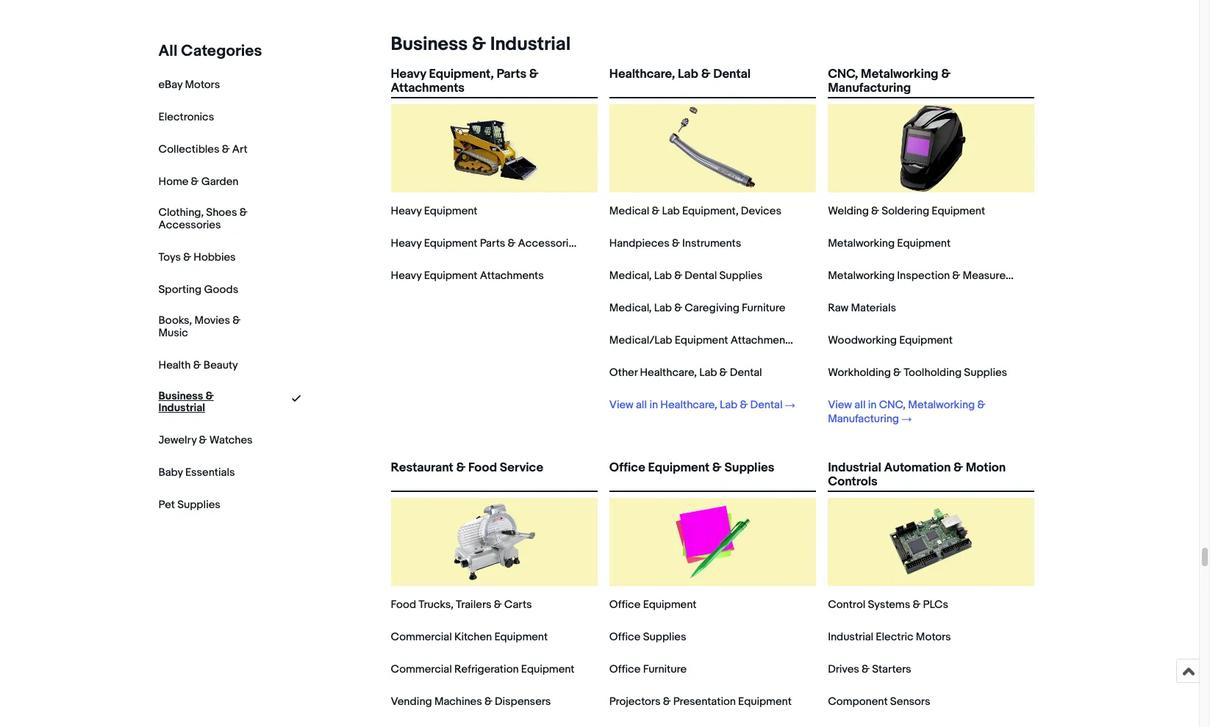 Task type: describe. For each thing, give the bounding box(es) containing it.
control
[[828, 599, 866, 613]]

office equipment & supplies image
[[669, 499, 757, 587]]

starters
[[872, 663, 911, 677]]

kitchen
[[454, 631, 492, 645]]

restaurant & food service
[[391, 461, 543, 476]]

baby
[[158, 466, 183, 480]]

collectibles
[[158, 143, 219, 157]]

equipment up heavy equipment attachments
[[424, 237, 478, 251]]

restaurant & food service link
[[391, 461, 598, 488]]

1 horizontal spatial business
[[391, 33, 468, 56]]

view all in healthcare, lab & dental
[[609, 399, 783, 413]]

pet supplies link
[[158, 499, 220, 513]]

inspection
[[897, 269, 950, 283]]

& inside heavy equipment, parts & attachments
[[529, 67, 539, 82]]

accessories inside clothing, shoes & accessories
[[158, 218, 221, 232]]

measurement
[[963, 269, 1031, 283]]

industrial electric motors link
[[828, 631, 951, 645]]

office for office equipment
[[609, 599, 641, 613]]

industrial automation & motion controls link
[[828, 461, 1035, 490]]

handpieces
[[609, 237, 670, 251]]

equipment up heavy equipment parts & accessories link
[[424, 204, 478, 218]]

collectibles & art link
[[158, 143, 248, 157]]

commercial kitchen equipment
[[391, 631, 548, 645]]

food trucks, trailers & carts
[[391, 599, 532, 613]]

view for healthcare, lab & dental
[[609, 399, 634, 413]]

heavy equipment, parts & attachments image
[[450, 104, 538, 193]]

industrial up heavy equipment, parts & attachments link
[[490, 33, 571, 56]]

medical, lab & dental supplies link
[[609, 269, 763, 283]]

metalworking equipment link
[[828, 237, 951, 251]]

parts for equipment
[[480, 237, 505, 251]]

other healthcare, lab & dental
[[609, 366, 762, 380]]

automation
[[884, 461, 951, 476]]

heavy for heavy equipment parts & accessories
[[391, 237, 422, 251]]

0 vertical spatial food
[[468, 461, 497, 476]]

parts for equipment,
[[497, 67, 526, 82]]

woodworking
[[828, 334, 897, 348]]

all for cnc, metalworking & manufacturing
[[855, 399, 866, 413]]

heavy for heavy equipment attachments
[[391, 269, 422, 283]]

books,
[[158, 314, 192, 328]]

cnc, metalworking & manufacturing
[[828, 67, 951, 96]]

trailers
[[456, 599, 492, 613]]

raw
[[828, 301, 849, 315]]

office supplies link
[[609, 631, 686, 645]]

office equipment & supplies
[[609, 461, 775, 476]]

carts
[[504, 599, 532, 613]]

plcs
[[923, 599, 948, 613]]

medical/lab
[[609, 334, 672, 348]]

presentation
[[673, 696, 736, 710]]

all categories
[[158, 42, 262, 61]]

1 vertical spatial healthcare,
[[640, 366, 697, 380]]

healthcare, lab & dental
[[609, 67, 751, 82]]

vending machines & dispensers
[[391, 696, 551, 710]]

& inside view all in cnc, metalworking & manufacturing
[[978, 399, 986, 413]]

cnc, inside view all in cnc, metalworking & manufacturing
[[879, 399, 906, 413]]

healthcare, lab & dental image
[[669, 104, 757, 193]]

toys & hobbies
[[158, 251, 236, 265]]

books, movies & music link
[[158, 314, 261, 340]]

component sensors
[[828, 696, 930, 710]]

jewelry
[[158, 434, 197, 448]]

home & garden
[[158, 175, 238, 189]]

movies
[[194, 314, 230, 328]]

medical, lab & caregiving furniture
[[609, 301, 786, 315]]

1 vertical spatial equipment,
[[682, 204, 739, 218]]

projectors & presentation equipment
[[609, 696, 792, 710]]

1 horizontal spatial furniture
[[742, 301, 786, 315]]

office equipment & supplies link
[[609, 461, 816, 488]]

view all in healthcare, lab & dental link
[[609, 399, 795, 413]]

ebay motors
[[158, 78, 220, 92]]

projectors & presentation equipment link
[[609, 696, 792, 710]]

controls
[[828, 475, 878, 490]]

heavy equipment, parts & attachments link
[[391, 67, 598, 96]]

clothing, shoes & accessories
[[158, 206, 247, 232]]

control systems & plcs
[[828, 599, 948, 613]]

industrial inside industrial automation & motion controls
[[828, 461, 881, 476]]

heavy equipment attachments
[[391, 269, 544, 283]]

equipment down carts
[[494, 631, 548, 645]]

drives & starters
[[828, 663, 911, 677]]

toys & hobbies link
[[158, 251, 236, 265]]

manufacturing inside "cnc, metalworking & manufacturing"
[[828, 81, 911, 96]]

other
[[609, 366, 638, 380]]

component sensors link
[[828, 696, 930, 710]]

vending machines & dispensers link
[[391, 696, 551, 710]]

equipment up dispensers
[[521, 663, 575, 677]]

watches
[[209, 434, 253, 448]]

projectors
[[609, 696, 661, 710]]

medical, for medical, lab & dental supplies
[[609, 269, 652, 283]]

heavy equipment attachments link
[[391, 269, 544, 283]]

toys
[[158, 251, 181, 265]]

refrigeration
[[454, 663, 519, 677]]

instruments
[[682, 237, 741, 251]]

art
[[232, 143, 248, 157]]

medical, for medical, lab & caregiving furniture
[[609, 301, 652, 315]]

view all in cnc, metalworking & manufacturing
[[828, 399, 986, 426]]

office for office supplies
[[609, 631, 641, 645]]

drives
[[828, 663, 859, 677]]

sporting goods
[[158, 283, 238, 297]]

view for cnc, metalworking & manufacturing
[[828, 399, 852, 413]]

heavy equipment parts & accessories link
[[391, 237, 581, 251]]

electronics
[[158, 110, 214, 124]]

equipment, inside heavy equipment, parts & attachments
[[429, 67, 494, 82]]

dispensers
[[495, 696, 551, 710]]

garden
[[201, 175, 238, 189]]

equipment up toolholding
[[899, 334, 953, 348]]

attachments for heavy
[[480, 269, 544, 283]]

workholding & toolholding supplies link
[[828, 366, 1007, 380]]

all
[[158, 42, 178, 61]]

workholding
[[828, 366, 891, 380]]

commercial refrigeration equipment
[[391, 663, 575, 677]]

cnc, metalworking & manufacturing link
[[828, 67, 1035, 96]]

equipment down the medical, lab & caregiving furniture
[[675, 334, 728, 348]]

devices
[[741, 204, 782, 218]]

clothing, shoes & accessories link
[[158, 206, 261, 232]]

& inside "cnc, metalworking & manufacturing"
[[941, 67, 951, 82]]

hobbies
[[194, 251, 236, 265]]



Task type: locate. For each thing, give the bounding box(es) containing it.
manufacturing inside view all in cnc, metalworking & manufacturing
[[828, 413, 899, 426]]

0 vertical spatial equipment,
[[429, 67, 494, 82]]

metalworking equipment
[[828, 237, 951, 251]]

metalworking inside "cnc, metalworking & manufacturing"
[[861, 67, 939, 82]]

handpieces & instruments
[[609, 237, 741, 251]]

in for healthcare, lab & dental
[[650, 399, 658, 413]]

2 commercial from the top
[[391, 663, 452, 677]]

handpieces & instruments link
[[609, 237, 741, 251]]

& inside 'books, movies & music'
[[232, 314, 240, 328]]

restaurant & food service image
[[450, 499, 538, 587]]

food
[[468, 461, 497, 476], [391, 599, 416, 613]]

2 horizontal spatial accessories
[[807, 334, 870, 348]]

1 horizontal spatial in
[[868, 399, 877, 413]]

commercial down trucks,
[[391, 631, 452, 645]]

furniture up medical/lab equipment attachments & accessories link
[[742, 301, 786, 315]]

&
[[472, 33, 486, 56], [529, 67, 539, 82], [701, 67, 711, 82], [941, 67, 951, 82], [222, 143, 230, 157], [191, 175, 199, 189], [652, 204, 660, 218], [871, 204, 879, 218], [239, 206, 247, 220], [508, 237, 516, 251], [672, 237, 680, 251], [183, 251, 191, 265], [674, 269, 682, 283], [952, 269, 960, 283], [674, 301, 682, 315], [232, 314, 240, 328], [797, 334, 805, 348], [193, 359, 201, 372], [720, 366, 728, 380], [893, 366, 901, 380], [205, 389, 214, 403], [740, 399, 748, 413], [978, 399, 986, 413], [199, 434, 207, 448], [456, 461, 466, 476], [712, 461, 722, 476], [954, 461, 963, 476], [494, 599, 502, 613], [913, 599, 921, 613], [862, 663, 870, 677], [485, 696, 493, 710], [663, 696, 671, 710]]

2 vertical spatial accessories
[[807, 334, 870, 348]]

parts
[[497, 67, 526, 82], [480, 237, 505, 251]]

drives & starters link
[[828, 663, 911, 677]]

business up heavy equipment, parts & attachments in the top of the page
[[391, 33, 468, 56]]

office for office furniture
[[609, 663, 641, 677]]

equipment right presentation on the bottom
[[738, 696, 792, 710]]

business & industrial link down the beauty
[[158, 389, 261, 416]]

cnc, metalworking & manufacturing image
[[887, 104, 976, 193]]

food trucks, trailers & carts link
[[391, 599, 532, 613]]

medical/lab equipment attachments & accessories link
[[609, 334, 870, 348]]

food left service
[[468, 461, 497, 476]]

3 office from the top
[[609, 631, 641, 645]]

commercial for commercial kitchen equipment
[[391, 631, 452, 645]]

1 vertical spatial business
[[158, 389, 203, 403]]

0 vertical spatial furniture
[[742, 301, 786, 315]]

control systems & plcs link
[[828, 599, 948, 613]]

home & garden link
[[158, 175, 238, 189]]

equipment up office supplies
[[643, 599, 697, 613]]

0 horizontal spatial all
[[636, 399, 647, 413]]

equipment right soldering
[[932, 204, 985, 218]]

vending
[[391, 696, 432, 710]]

all down workholding
[[855, 399, 866, 413]]

sporting
[[158, 283, 202, 297]]

motion
[[966, 461, 1006, 476]]

0 vertical spatial accessories
[[158, 218, 221, 232]]

health & beauty link
[[158, 359, 238, 372]]

attachments for medical/lab
[[731, 334, 795, 348]]

motors down plcs
[[916, 631, 951, 645]]

books, movies & music
[[158, 314, 240, 340]]

1 in from the left
[[650, 399, 658, 413]]

business & industrial down the health
[[158, 389, 214, 416]]

in
[[650, 399, 658, 413], [868, 399, 877, 413]]

commercial up vending
[[391, 663, 452, 677]]

1 horizontal spatial business & industrial link
[[385, 33, 571, 56]]

lab
[[678, 67, 698, 82], [662, 204, 680, 218], [654, 269, 672, 283], [654, 301, 672, 315], [699, 366, 717, 380], [720, 399, 738, 413]]

office
[[609, 461, 645, 476], [609, 599, 641, 613], [609, 631, 641, 645], [609, 663, 641, 677]]

equipment down 'view all in healthcare, lab & dental'
[[648, 461, 710, 476]]

healthcare,
[[609, 67, 675, 82], [640, 366, 697, 380], [661, 399, 717, 413]]

woodworking equipment
[[828, 334, 953, 348]]

1 horizontal spatial accessories
[[518, 237, 581, 251]]

industrial automation & motion controls image
[[887, 499, 976, 587]]

industrial down control
[[828, 631, 874, 645]]

metalworking inspection & measurement
[[828, 269, 1031, 283]]

4 heavy from the top
[[391, 269, 422, 283]]

0 horizontal spatial accessories
[[158, 218, 221, 232]]

1 vertical spatial medical,
[[609, 301, 652, 315]]

0 horizontal spatial cnc,
[[828, 67, 858, 82]]

dental inside the healthcare, lab & dental link
[[713, 67, 751, 82]]

1 horizontal spatial view
[[828, 399, 852, 413]]

ebay
[[158, 78, 182, 92]]

all down other at the bottom of the page
[[636, 399, 647, 413]]

0 horizontal spatial attachments
[[391, 81, 465, 96]]

2 all from the left
[[855, 399, 866, 413]]

attachments inside heavy equipment, parts & attachments
[[391, 81, 465, 96]]

industrial left the automation
[[828, 461, 881, 476]]

view down other at the bottom of the page
[[609, 399, 634, 413]]

0 vertical spatial attachments
[[391, 81, 465, 96]]

industrial up jewelry
[[158, 402, 205, 416]]

commercial kitchen equipment link
[[391, 631, 548, 645]]

0 horizontal spatial view
[[609, 399, 634, 413]]

woodworking equipment link
[[828, 334, 953, 348]]

dental
[[713, 67, 751, 82], [685, 269, 717, 283], [730, 366, 762, 380], [750, 399, 783, 413]]

trucks,
[[419, 599, 454, 613]]

all inside view all in cnc, metalworking & manufacturing
[[855, 399, 866, 413]]

collectibles & art
[[158, 143, 248, 157]]

office furniture
[[609, 663, 687, 677]]

2 vertical spatial attachments
[[731, 334, 795, 348]]

equipment up inspection
[[897, 237, 951, 251]]

0 vertical spatial business
[[391, 33, 468, 56]]

1 horizontal spatial equipment,
[[682, 204, 739, 218]]

1 manufacturing from the top
[[828, 81, 911, 96]]

pet
[[158, 499, 175, 513]]

office equipment link
[[609, 599, 697, 613]]

in inside view all in cnc, metalworking & manufacturing
[[868, 399, 877, 413]]

2 manufacturing from the top
[[828, 413, 899, 426]]

1 vertical spatial parts
[[480, 237, 505, 251]]

materials
[[851, 301, 896, 315]]

1 office from the top
[[609, 461, 645, 476]]

metalworking inspection & measurement link
[[828, 269, 1031, 283]]

furniture down office supplies
[[643, 663, 687, 677]]

baby essentials
[[158, 466, 235, 480]]

1 vertical spatial attachments
[[480, 269, 544, 283]]

medical, down handpieces
[[609, 269, 652, 283]]

jewelry & watches
[[158, 434, 253, 448]]

office equipment
[[609, 599, 697, 613]]

ebay motors link
[[158, 78, 220, 92]]

in for cnc, metalworking & manufacturing
[[868, 399, 877, 413]]

2 heavy from the top
[[391, 204, 422, 218]]

workholding & toolholding supplies
[[828, 366, 1007, 380]]

motors right ebay
[[185, 78, 220, 92]]

shoes
[[206, 206, 237, 220]]

in down other healthcare, lab & dental
[[650, 399, 658, 413]]

1 vertical spatial business & industrial link
[[158, 389, 261, 416]]

0 vertical spatial motors
[[185, 78, 220, 92]]

0 horizontal spatial motors
[[185, 78, 220, 92]]

electronics link
[[158, 110, 214, 124]]

0 vertical spatial business & industrial
[[391, 33, 571, 56]]

welding & soldering equipment link
[[828, 204, 985, 218]]

commercial
[[391, 631, 452, 645], [391, 663, 452, 677]]

commercial refrigeration equipment link
[[391, 663, 575, 677]]

1 medical, from the top
[[609, 269, 652, 283]]

1 vertical spatial manufacturing
[[828, 413, 899, 426]]

1 horizontal spatial food
[[468, 461, 497, 476]]

other healthcare, lab & dental link
[[609, 366, 762, 380]]

2 in from the left
[[868, 399, 877, 413]]

0 horizontal spatial in
[[650, 399, 658, 413]]

1 vertical spatial business & industrial
[[158, 389, 214, 416]]

business & industrial up heavy equipment, parts & attachments link
[[391, 33, 571, 56]]

0 horizontal spatial business & industrial
[[158, 389, 214, 416]]

1 vertical spatial furniture
[[643, 663, 687, 677]]

office furniture link
[[609, 663, 687, 677]]

0 horizontal spatial furniture
[[643, 663, 687, 677]]

0 vertical spatial cnc,
[[828, 67, 858, 82]]

1 vertical spatial commercial
[[391, 663, 452, 677]]

2 vertical spatial healthcare,
[[661, 399, 717, 413]]

beauty
[[204, 359, 238, 372]]

& inside clothing, shoes & accessories
[[239, 206, 247, 220]]

heavy equipment
[[391, 204, 478, 218]]

0 vertical spatial manufacturing
[[828, 81, 911, 96]]

1 vertical spatial motors
[[916, 631, 951, 645]]

business & industrial link
[[385, 33, 571, 56], [158, 389, 261, 416]]

1 vertical spatial accessories
[[518, 237, 581, 251]]

food left trucks,
[[391, 599, 416, 613]]

1 vertical spatial cnc,
[[879, 399, 906, 413]]

supplies
[[719, 269, 763, 283], [964, 366, 1007, 380], [725, 461, 775, 476], [177, 499, 220, 513], [643, 631, 686, 645]]

industrial electric motors
[[828, 631, 951, 645]]

in down workholding
[[868, 399, 877, 413]]

2 horizontal spatial attachments
[[731, 334, 795, 348]]

3 heavy from the top
[[391, 237, 422, 251]]

0 vertical spatial medical,
[[609, 269, 652, 283]]

cnc, inside "cnc, metalworking & manufacturing"
[[828, 67, 858, 82]]

sporting goods link
[[158, 283, 238, 297]]

restaurant
[[391, 461, 453, 476]]

metalworking inside view all in cnc, metalworking & manufacturing
[[908, 399, 975, 413]]

0 horizontal spatial business
[[158, 389, 203, 403]]

office for office equipment & supplies
[[609, 461, 645, 476]]

1 horizontal spatial attachments
[[480, 269, 544, 283]]

accessories for heavy
[[518, 237, 581, 251]]

1 horizontal spatial cnc,
[[879, 399, 906, 413]]

0 horizontal spatial food
[[391, 599, 416, 613]]

accessories
[[158, 218, 221, 232], [518, 237, 581, 251], [807, 334, 870, 348]]

4 office from the top
[[609, 663, 641, 677]]

metalworking
[[861, 67, 939, 82], [828, 237, 895, 251], [828, 269, 895, 283], [908, 399, 975, 413]]

business & industrial link up heavy equipment, parts & attachments in the top of the page
[[385, 33, 571, 56]]

heavy for heavy equipment, parts & attachments
[[391, 67, 426, 82]]

pet supplies
[[158, 499, 220, 513]]

1 horizontal spatial business & industrial
[[391, 33, 571, 56]]

0 vertical spatial business & industrial link
[[385, 33, 571, 56]]

& inside industrial automation & motion controls
[[954, 461, 963, 476]]

soldering
[[882, 204, 929, 218]]

jewelry & watches link
[[158, 434, 253, 448]]

heavy for heavy equipment
[[391, 204, 422, 218]]

toolholding
[[904, 366, 962, 380]]

heavy equipment link
[[391, 204, 478, 218]]

commercial for commercial refrigeration equipment
[[391, 663, 452, 677]]

0 horizontal spatial business & industrial link
[[158, 389, 261, 416]]

view down workholding
[[828, 399, 852, 413]]

business down the health
[[158, 389, 203, 403]]

welding
[[828, 204, 869, 218]]

medical & lab equipment, devices link
[[609, 204, 782, 218]]

furniture
[[742, 301, 786, 315], [643, 663, 687, 677]]

0 horizontal spatial equipment,
[[429, 67, 494, 82]]

0 vertical spatial healthcare,
[[609, 67, 675, 82]]

motors
[[185, 78, 220, 92], [916, 631, 951, 645]]

1 horizontal spatial all
[[855, 399, 866, 413]]

1 all from the left
[[636, 399, 647, 413]]

1 heavy from the top
[[391, 67, 426, 82]]

0 vertical spatial parts
[[497, 67, 526, 82]]

all for healthcare, lab & dental
[[636, 399, 647, 413]]

view inside view all in cnc, metalworking & manufacturing
[[828, 399, 852, 413]]

parts inside heavy equipment, parts & attachments
[[497, 67, 526, 82]]

2 medical, from the top
[[609, 301, 652, 315]]

1 horizontal spatial motors
[[916, 631, 951, 645]]

2 view from the left
[[828, 399, 852, 413]]

clothing,
[[158, 206, 204, 220]]

machines
[[434, 696, 482, 710]]

1 view from the left
[[609, 399, 634, 413]]

accessories for medical/lab
[[807, 334, 870, 348]]

1 vertical spatial food
[[391, 599, 416, 613]]

medical, up 'medical/lab'
[[609, 301, 652, 315]]

equipment down heavy equipment parts & accessories link
[[424, 269, 478, 283]]

1 commercial from the top
[[391, 631, 452, 645]]

heavy
[[391, 67, 426, 82], [391, 204, 422, 218], [391, 237, 422, 251], [391, 269, 422, 283]]

heavy inside heavy equipment, parts & attachments
[[391, 67, 426, 82]]

medical, lab & dental supplies
[[609, 269, 763, 283]]

essentials
[[185, 466, 235, 480]]

0 vertical spatial commercial
[[391, 631, 452, 645]]

welding & soldering equipment
[[828, 204, 985, 218]]

2 office from the top
[[609, 599, 641, 613]]



Task type: vqa. For each thing, say whether or not it's contained in the screenshot.
the leftmost BY
no



